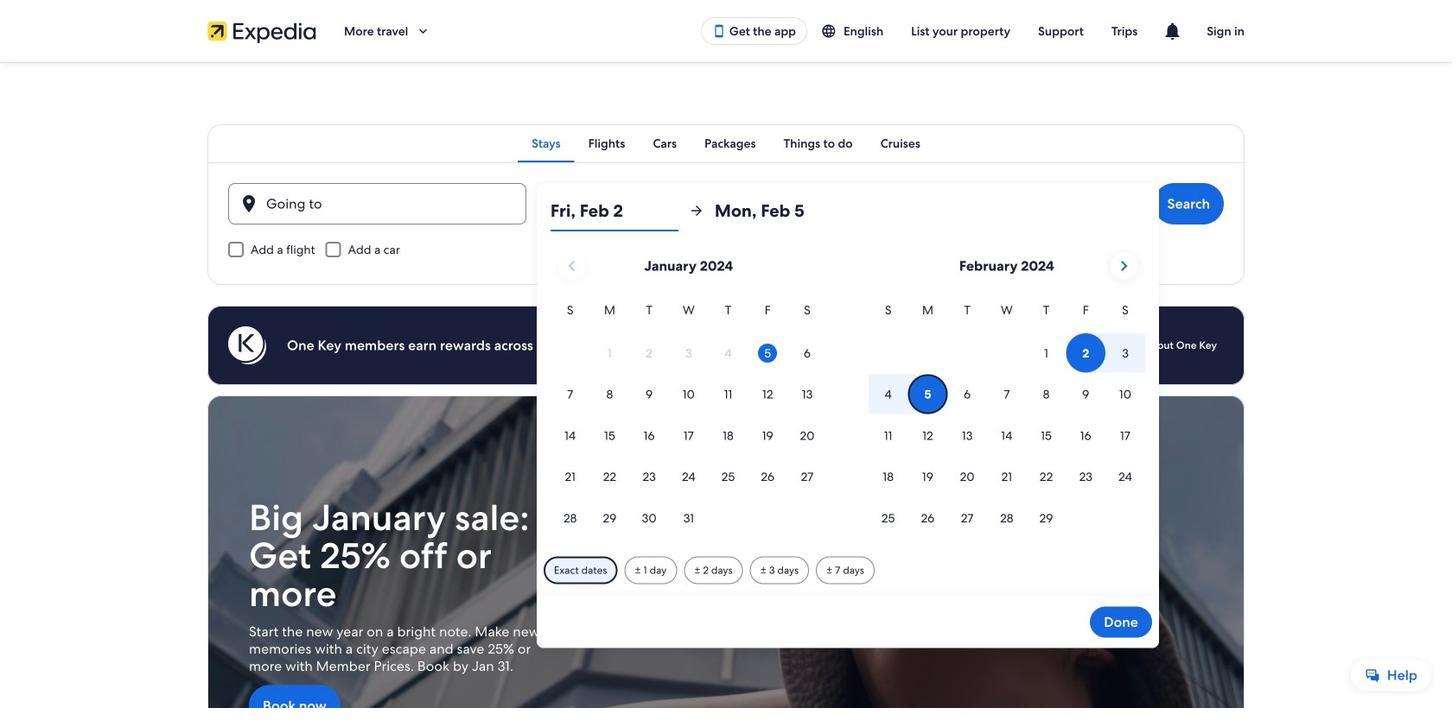 Task type: describe. For each thing, give the bounding box(es) containing it.
download the app button image
[[712, 24, 726, 38]]

february 2024 element
[[869, 301, 1145, 540]]

travel sale activities deals image
[[207, 396, 1245, 709]]

today element
[[758, 344, 777, 363]]



Task type: locate. For each thing, give the bounding box(es) containing it.
january 2024 element
[[550, 301, 827, 540]]

small image
[[821, 23, 844, 39]]

expedia logo image
[[207, 19, 316, 43]]

previous month image
[[561, 256, 582, 277]]

main content
[[0, 62, 1452, 709]]

communication center icon image
[[1162, 21, 1183, 41]]

application
[[550, 245, 1145, 540]]

next month image
[[1113, 256, 1134, 277]]

directional image
[[689, 203, 704, 219]]

tab list
[[207, 124, 1245, 162]]

more travel image
[[415, 23, 431, 39]]



Task type: vqa. For each thing, say whether or not it's contained in the screenshot.
small IMAGE
yes



